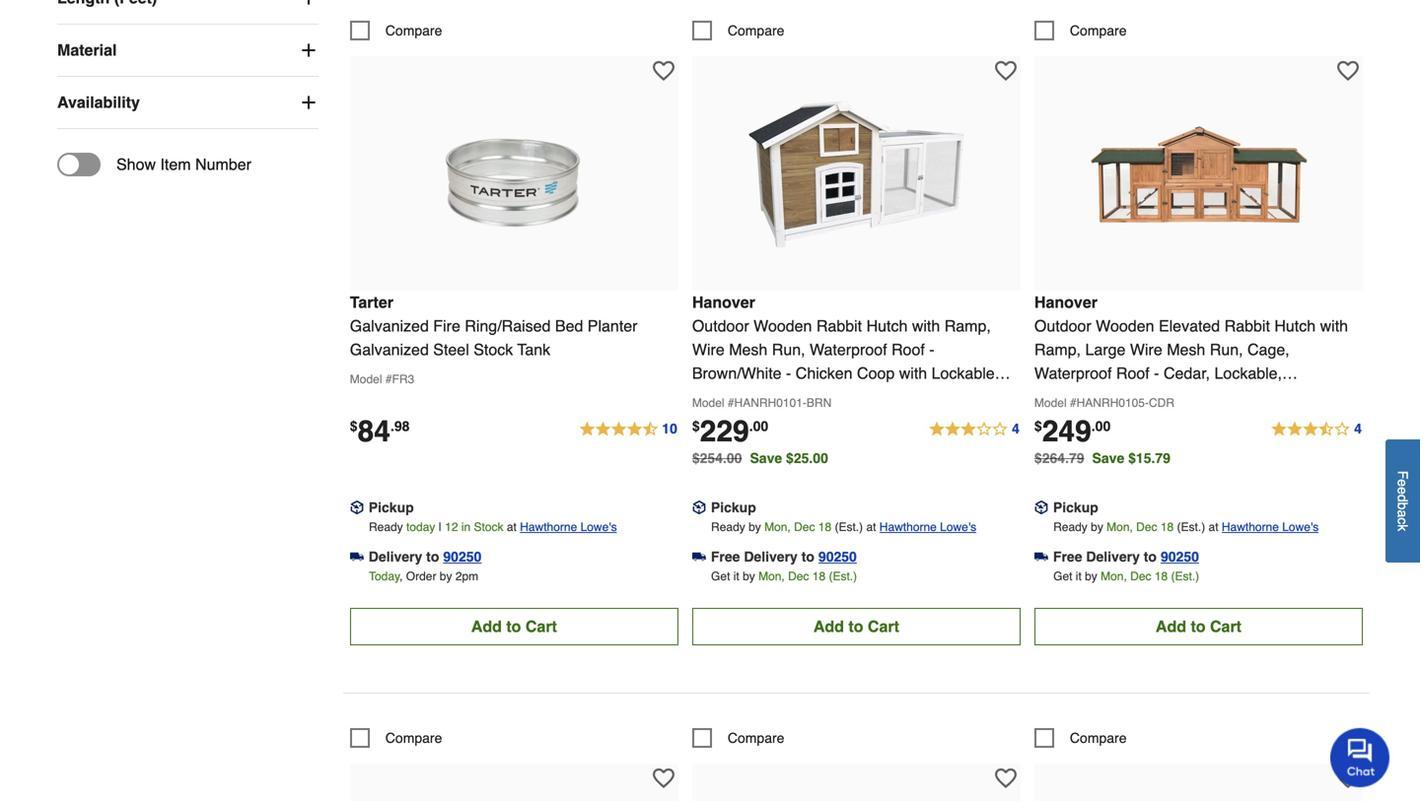 Task type: vqa. For each thing, say whether or not it's contained in the screenshot.
Bathtub Faucets's bathtub
no



Task type: describe. For each thing, give the bounding box(es) containing it.
hutch inside hanover outdoor wooden rabbit hutch with ramp, wire mesh run, waterproof roof - brown/white - chicken coop with lockable doors model # hanrh0101-brn
[[867, 317, 908, 335]]

compare for 50434940 element at the top
[[385, 23, 442, 38]]

0 vertical spatial heart outline image
[[995, 60, 1017, 82]]

outdoor for wire
[[692, 317, 749, 335]]

1 delivery from the left
[[369, 549, 422, 565]]

with inside the hanover outdoor wooden elevated rabbit hutch with ramp, large wire mesh run, cage, waterproof roof - cedar, lockable, removable tray model # hanrh0105-cdr
[[1320, 317, 1348, 335]]

10
[[662, 421, 677, 437]]

90250 for truck filled "image" for 2nd 90250 button from the right
[[819, 549, 857, 565]]

actual price $229.00 element
[[692, 415, 768, 449]]

get it by mon, dec 18 (est.) for first 90250 button from right
[[1053, 570, 1199, 584]]

0 horizontal spatial #
[[385, 373, 392, 386]]

2 stock from the top
[[474, 521, 504, 534]]

1 horizontal spatial -
[[929, 341, 935, 359]]

249
[[1042, 415, 1092, 449]]

chat invite button image
[[1330, 728, 1391, 788]]

compare for 5014555035 element
[[728, 731, 785, 746]]

show item number
[[116, 155, 251, 174]]

run, inside hanover outdoor wooden rabbit hutch with ramp, wire mesh run, waterproof roof - brown/white - chicken coop with lockable doors model # hanrh0101-brn
[[772, 341, 805, 359]]

roof inside hanover outdoor wooden rabbit hutch with ramp, wire mesh run, waterproof roof - brown/white - chicken coop with lockable doors model # hanrh0101-brn
[[892, 341, 925, 359]]

4 button for 229
[[928, 418, 1021, 442]]

was price $264.79 element
[[1035, 446, 1092, 466]]

rabbit inside the hanover outdoor wooden elevated rabbit hutch with ramp, large wire mesh run, cage, waterproof roof - cedar, lockable, removable tray model # hanrh0105-cdr
[[1225, 317, 1270, 335]]

2 90250 button from the left
[[819, 547, 857, 567]]

# for brown/white
[[728, 396, 734, 410]]

run, inside the hanover outdoor wooden elevated rabbit hutch with ramp, large wire mesh run, cage, waterproof roof - cedar, lockable, removable tray model # hanrh0105-cdr
[[1210, 341, 1243, 359]]

today
[[406, 521, 435, 534]]

5014555035 element
[[692, 729, 785, 748]]

at for first 90250 button from right
[[1209, 521, 1219, 534]]

- inside the hanover outdoor wooden elevated rabbit hutch with ramp, large wire mesh run, cage, waterproof roof - cedar, lockable, removable tray model # hanrh0105-cdr
[[1154, 364, 1159, 383]]

50434940 element
[[350, 21, 442, 40]]

cdr
[[1149, 396, 1175, 410]]

hawthorne lowe's button for 1st 90250 button from the left
[[520, 518, 617, 537]]

hutch inside the hanover outdoor wooden elevated rabbit hutch with ramp, large wire mesh run, cage, waterproof roof - cedar, lockable, removable tray model # hanrh0105-cdr
[[1275, 317, 1316, 335]]

$ 249 .00
[[1035, 415, 1111, 449]]

$ for 229
[[692, 419, 700, 434]]

229
[[700, 415, 749, 449]]

hanover for outdoor wooden rabbit hutch with ramp, wire mesh run, waterproof roof - brown/white - chicken coop with lockable doors
[[692, 293, 755, 312]]

truck filled image for first 90250 button from right
[[1035, 550, 1048, 564]]

tank
[[517, 341, 551, 359]]

number
[[195, 155, 251, 174]]

1 plus image from the top
[[299, 0, 318, 8]]

$ 229 .00
[[692, 415, 768, 449]]

hanrh0101-
[[734, 396, 807, 410]]

lowe's for 2nd 90250 button from the right
[[940, 521, 977, 534]]

at for 1st 90250 button from the left
[[507, 521, 517, 534]]

add to cart for 2nd add to cart button from right
[[814, 618, 899, 636]]

fr3
[[392, 373, 414, 386]]

brown/white
[[692, 364, 782, 383]]

hawthorne for first 90250 button from right
[[1222, 521, 1279, 534]]

in
[[461, 521, 471, 534]]

90250 for first 90250 button from right's truck filled "image"
[[1161, 549, 1199, 565]]

truck filled image for 1st 90250 button from the left
[[350, 550, 364, 564]]

$254.00 save $25.00
[[692, 451, 828, 466]]

1 vertical spatial heart outline image
[[653, 768, 674, 790]]

4 for 249
[[1354, 421, 1362, 437]]

roof inside the hanover outdoor wooden elevated rabbit hutch with ramp, large wire mesh run, cage, waterproof roof - cedar, lockable, removable tray model # hanrh0105-cdr
[[1116, 364, 1150, 383]]

get it by mon, dec 18 (est.) for 2nd 90250 button from the right
[[711, 570, 857, 584]]

waterproof inside the hanover outdoor wooden elevated rabbit hutch with ramp, large wire mesh run, cage, waterproof roof - cedar, lockable, removable tray model # hanrh0105-cdr
[[1035, 364, 1112, 383]]

lowe's for 1st 90250 button from the left
[[580, 521, 617, 534]]

free for truck filled "image" for 2nd 90250 button from the right
[[711, 549, 740, 565]]

1 90250 button from the left
[[443, 547, 482, 567]]

material
[[57, 41, 117, 59]]

1 90250 from the left
[[443, 549, 482, 565]]

ready for truck filled "image" for 2nd 90250 button from the right
[[711, 521, 745, 534]]

today
[[369, 570, 400, 584]]

pickup for delivery to pickup image
[[369, 500, 414, 516]]

3 delivery from the left
[[1086, 549, 1140, 565]]

$25.00
[[786, 451, 828, 466]]

mesh inside hanover outdoor wooden rabbit hutch with ramp, wire mesh run, waterproof roof - brown/white - chicken coop with lockable doors model # hanrh0101-brn
[[729, 341, 768, 359]]

f e e d b a c k
[[1395, 471, 1411, 532]]

10 button
[[578, 418, 678, 442]]

plus image
[[299, 93, 318, 113]]

today , order by 2pm
[[369, 570, 478, 584]]

add to cart for first add to cart button from right
[[1156, 618, 1242, 636]]

hanover outdoor wooden rabbit hutch with ramp, wire mesh run, waterproof roof - brown/white - chicken coop with lockable doors model # hanrh0101-brn
[[692, 293, 995, 410]]

at for 2nd 90250 button from the right
[[866, 521, 876, 534]]

pickup for pickup image related to free delivery to
[[1053, 500, 1099, 516]]

1 ready by mon, dec 18 (est.) at hawthorne lowe's from the left
[[711, 521, 977, 534]]

2pm
[[455, 570, 478, 584]]

pickup image for free delivery to
[[1035, 501, 1048, 515]]

3 add from the left
[[1156, 618, 1186, 636]]

1 add from the left
[[471, 618, 502, 636]]

4 button for 249
[[1271, 418, 1363, 442]]

3 add to cart button from the left
[[1035, 608, 1363, 646]]

compare for 5000301895 element
[[385, 731, 442, 746]]

hanover  outdoor wooden elevated rabbit hutch with ramp, large wire mesh run, cage, waterproof roof - cedar, lockable, removable tray image
[[1090, 66, 1307, 283]]

cedar,
[[1164, 364, 1210, 383]]

chicken
[[796, 364, 853, 383]]

ready for first 90250 button from right's truck filled "image"
[[1053, 521, 1088, 534]]

hawthorne for 1st 90250 button from the left
[[520, 521, 577, 534]]

hawthorne lowe's button for 2nd 90250 button from the right
[[880, 518, 977, 537]]

removable
[[1035, 388, 1114, 406]]

$15.79
[[1128, 451, 1171, 466]]

outdoor for ramp,
[[1035, 317, 1092, 335]]

2 galvanized from the top
[[350, 341, 429, 359]]

f e e d b a c k button
[[1386, 440, 1420, 563]]

show
[[116, 155, 156, 174]]

ready for truck filled "image" for 1st 90250 button from the left
[[369, 521, 403, 534]]

ring/raised
[[465, 317, 551, 335]]

5000301905 element
[[1035, 21, 1127, 40]]

2 delivery from the left
[[744, 549, 798, 565]]

brn
[[807, 396, 832, 410]]

order
[[406, 570, 436, 584]]

item
[[160, 155, 191, 174]]

$ 84 .98
[[350, 415, 410, 449]]

large
[[1085, 341, 1126, 359]]

lockable
[[932, 364, 995, 383]]

d
[[1395, 495, 1411, 503]]

pickup for pickup icon
[[711, 500, 756, 516]]

ready today | 12 in stock at hawthorne lowe's
[[369, 521, 617, 534]]

fire
[[433, 317, 460, 335]]

wooden for wire
[[1096, 317, 1154, 335]]

hanrh0105-
[[1077, 396, 1149, 410]]

cart for 2nd add to cart button from right
[[868, 618, 899, 636]]

actual price $84.98 element
[[350, 415, 410, 449]]

get for first 90250 button from right's truck filled "image"
[[1053, 570, 1073, 584]]

$264.79 save $15.79
[[1035, 451, 1171, 466]]



Task type: locate. For each thing, give the bounding box(es) containing it.
$ left .98
[[350, 419, 358, 434]]

1 ready from the left
[[369, 521, 403, 534]]

waterproof up chicken
[[810, 341, 887, 359]]

1 horizontal spatial get it by mon, dec 18 (est.)
[[1053, 570, 1199, 584]]

2 wire from the left
[[1130, 341, 1163, 359]]

1 cart from the left
[[526, 618, 557, 636]]

wooden up the large
[[1096, 317, 1154, 335]]

1 horizontal spatial heart outline image
[[995, 60, 1017, 82]]

1 wire from the left
[[692, 341, 725, 359]]

0 horizontal spatial outdoor
[[692, 317, 749, 335]]

0 vertical spatial stock
[[474, 341, 513, 359]]

wire right the large
[[1130, 341, 1163, 359]]

1 horizontal spatial ready by mon, dec 18 (est.) at hawthorne lowe's
[[1053, 521, 1319, 534]]

2 outdoor from the left
[[1035, 317, 1092, 335]]

90250 button
[[443, 547, 482, 567], [819, 547, 857, 567], [1161, 547, 1199, 567]]

0 vertical spatial roof
[[892, 341, 925, 359]]

1 horizontal spatial add to cart button
[[692, 608, 1021, 646]]

2 free delivery to 90250 from the left
[[1053, 549, 1199, 565]]

delivery to 90250
[[369, 549, 482, 565]]

rabbit up chicken
[[817, 317, 862, 335]]

1 horizontal spatial run,
[[1210, 341, 1243, 359]]

availability
[[57, 93, 140, 112]]

1 galvanized from the top
[[350, 317, 429, 335]]

hawthorne lowe's button for first 90250 button from right
[[1222, 518, 1319, 537]]

3 stars image
[[928, 418, 1021, 442]]

hanover inside the hanover outdoor wooden elevated rabbit hutch with ramp, large wire mesh run, cage, waterproof roof - cedar, lockable, removable tray model # hanrh0105-cdr
[[1035, 293, 1098, 312]]

1 vertical spatial stock
[[474, 521, 504, 534]]

.00 inside $ 249 .00
[[1092, 419, 1111, 434]]

2 4 from the left
[[1354, 421, 1362, 437]]

# up .98
[[385, 373, 392, 386]]

lowe's for first 90250 button from right
[[1282, 521, 1319, 534]]

1 .00 from the left
[[749, 419, 768, 434]]

0 horizontal spatial save
[[750, 451, 782, 466]]

12
[[445, 521, 458, 534]]

bed
[[555, 317, 583, 335]]

cart for first add to cart button from right
[[1210, 618, 1242, 636]]

waterproof inside hanover outdoor wooden rabbit hutch with ramp, wire mesh run, waterproof roof - brown/white - chicken coop with lockable doors model # hanrh0101-brn
[[810, 341, 887, 359]]

at
[[507, 521, 517, 534], [866, 521, 876, 534], [1209, 521, 1219, 534]]

e
[[1395, 479, 1411, 487], [1395, 487, 1411, 495]]

1 free from the left
[[711, 549, 740, 565]]

1 horizontal spatial #
[[728, 396, 734, 410]]

0 horizontal spatial add
[[471, 618, 502, 636]]

1 horizontal spatial get
[[1053, 570, 1073, 584]]

5014555053 element
[[1035, 729, 1127, 748]]

hutch up coop at top right
[[867, 317, 908, 335]]

was price $254.00 element
[[692, 446, 750, 466]]

pickup image down 84
[[350, 501, 364, 515]]

wire inside hanover outdoor wooden rabbit hutch with ramp, wire mesh run, waterproof roof - brown/white - chicken coop with lockable doors model # hanrh0101-brn
[[692, 341, 725, 359]]

1 horizontal spatial pickup image
[[1035, 501, 1048, 515]]

cart
[[526, 618, 557, 636], [868, 618, 899, 636], [1210, 618, 1242, 636]]

2 rabbit from the left
[[1225, 317, 1270, 335]]

- up hanrh0101-
[[786, 364, 791, 383]]

save for 229
[[750, 451, 782, 466]]

1 horizontal spatial .00
[[1092, 419, 1111, 434]]

hanover  outdoor wooden rabbit hutch with ramp, wire mesh run, waterproof roof - brown/white - chicken coop with lockable doors image
[[748, 66, 965, 283]]

2 horizontal spatial delivery
[[1086, 549, 1140, 565]]

truck filled image
[[350, 550, 364, 564], [692, 550, 706, 564], [1035, 550, 1048, 564]]

0 horizontal spatial hanover
[[692, 293, 755, 312]]

2 horizontal spatial add to cart
[[1156, 618, 1242, 636]]

1 get it by mon, dec 18 (est.) from the left
[[711, 570, 857, 584]]

hanover inside hanover outdoor wooden rabbit hutch with ramp, wire mesh run, waterproof roof - brown/white - chicken coop with lockable doors model # hanrh0101-brn
[[692, 293, 755, 312]]

3 ready from the left
[[1053, 521, 1088, 534]]

c
[[1395, 518, 1411, 525]]

model
[[350, 373, 382, 386], [692, 396, 724, 410], [1035, 396, 1067, 410]]

outdoor
[[692, 317, 749, 335], [1035, 317, 1092, 335]]

1 hawthorne lowe's button from the left
[[520, 518, 617, 537]]

2 lowe's from the left
[[940, 521, 977, 534]]

2 ready from the left
[[711, 521, 745, 534]]

save
[[750, 451, 782, 466], [1092, 451, 1125, 466]]

2 run, from the left
[[1210, 341, 1243, 359]]

1 run, from the left
[[772, 341, 805, 359]]

compare inside 5000301895 element
[[385, 731, 442, 746]]

model up 229
[[692, 396, 724, 410]]

2 at from the left
[[866, 521, 876, 534]]

e up b
[[1395, 487, 1411, 495]]

0 horizontal spatial wire
[[692, 341, 725, 359]]

galvanized up model # fr3
[[350, 341, 429, 359]]

compare for the 5000301897 element
[[728, 23, 785, 38]]

ready by mon, dec 18 (est.) at hawthorne lowe's down $15.79
[[1053, 521, 1319, 534]]

#
[[385, 373, 392, 386], [728, 396, 734, 410], [1070, 396, 1077, 410]]

wooden up chicken
[[754, 317, 812, 335]]

$ inside $ 249 .00
[[1035, 419, 1042, 434]]

ready by mon, dec 18 (est.) at hawthorne lowe's
[[711, 521, 977, 534], [1053, 521, 1319, 534]]

2 get it by mon, dec 18 (est.) from the left
[[1053, 570, 1199, 584]]

3 lowe's from the left
[[1282, 521, 1319, 534]]

compare inside "5014555053" element
[[1070, 731, 1127, 746]]

4 button
[[928, 418, 1021, 442], [1271, 418, 1363, 442]]

delivery
[[369, 549, 422, 565], [744, 549, 798, 565], [1086, 549, 1140, 565]]

1 vertical spatial waterproof
[[1035, 364, 1112, 383]]

mon,
[[764, 521, 791, 534], [1107, 521, 1133, 534], [759, 570, 785, 584], [1101, 570, 1127, 584]]

1 wooden from the left
[[754, 317, 812, 335]]

3.5 stars image
[[1271, 418, 1363, 442]]

b
[[1395, 503, 1411, 510]]

1 horizontal spatial $
[[692, 419, 700, 434]]

$254.00
[[692, 451, 742, 466]]

1 hanover from the left
[[692, 293, 755, 312]]

compare inside "5000301905" element
[[1070, 23, 1127, 38]]

1 vertical spatial galvanized
[[350, 341, 429, 359]]

0 horizontal spatial it
[[734, 570, 739, 584]]

2 get from the left
[[1053, 570, 1073, 584]]

0 vertical spatial ramp,
[[945, 317, 991, 335]]

2 horizontal spatial at
[[1209, 521, 1219, 534]]

pickup image for delivery to
[[350, 501, 364, 515]]

2 .00 from the left
[[1092, 419, 1111, 434]]

cart for 1st add to cart button from the left
[[526, 618, 557, 636]]

dec
[[794, 521, 815, 534], [1136, 521, 1157, 534], [788, 570, 809, 584], [1130, 570, 1151, 584]]

show item number element
[[57, 153, 251, 177]]

2 horizontal spatial 90250
[[1161, 549, 1199, 565]]

0 horizontal spatial run,
[[772, 341, 805, 359]]

5000301897 element
[[692, 21, 785, 40]]

save left $25.00
[[750, 451, 782, 466]]

.00 for 229
[[749, 419, 768, 434]]

4 inside 3 stars image
[[1012, 421, 1020, 437]]

1 horizontal spatial delivery
[[744, 549, 798, 565]]

compare inside 5014555035 element
[[728, 731, 785, 746]]

2 plus image from the top
[[299, 41, 318, 60]]

# inside hanover outdoor wooden rabbit hutch with ramp, wire mesh run, waterproof roof - brown/white - chicken coop with lockable doors model # hanrh0101-brn
[[728, 396, 734, 410]]

1 horizontal spatial free
[[1053, 549, 1082, 565]]

3 pickup from the left
[[1053, 500, 1099, 516]]

k
[[1395, 525, 1411, 532]]

add to cart
[[471, 618, 557, 636], [814, 618, 899, 636], [1156, 618, 1242, 636]]

2 hanover from the left
[[1035, 293, 1098, 312]]

compare for "5014555053" element
[[1070, 731, 1127, 746]]

f
[[1395, 471, 1411, 479]]

roof up the tray at right
[[1116, 364, 1150, 383]]

1 hutch from the left
[[867, 317, 908, 335]]

|
[[439, 521, 442, 534]]

1 save from the left
[[750, 451, 782, 466]]

0 vertical spatial waterproof
[[810, 341, 887, 359]]

outdoor inside hanover outdoor wooden rabbit hutch with ramp, wire mesh run, waterproof roof - brown/white - chicken coop with lockable doors model # hanrh0101-brn
[[692, 317, 749, 335]]

stock
[[474, 341, 513, 359], [474, 521, 504, 534]]

$ inside the $ 84 .98
[[350, 419, 358, 434]]

hanover
[[692, 293, 755, 312], [1035, 293, 1098, 312]]

0 horizontal spatial heart outline image
[[653, 768, 674, 790]]

it for first 90250 button from right's truck filled "image"
[[1076, 570, 1082, 584]]

roof up coop at top right
[[892, 341, 925, 359]]

4 for 229
[[1012, 421, 1020, 437]]

2 add from the left
[[814, 618, 844, 636]]

5000301895 element
[[350, 729, 442, 748]]

by
[[749, 521, 761, 534], [1091, 521, 1103, 534], [440, 570, 452, 584], [743, 570, 755, 584], [1085, 570, 1098, 584]]

1 horizontal spatial at
[[866, 521, 876, 534]]

1 outdoor from the left
[[692, 317, 749, 335]]

0 horizontal spatial rabbit
[[817, 317, 862, 335]]

run, up chicken
[[772, 341, 805, 359]]

free for first 90250 button from right's truck filled "image"
[[1053, 549, 1082, 565]]

(est.)
[[835, 521, 863, 534], [1177, 521, 1205, 534], [829, 570, 857, 584], [1171, 570, 1199, 584]]

stock right in
[[474, 521, 504, 534]]

1 horizontal spatial lowe's
[[940, 521, 977, 534]]

hawthorne
[[520, 521, 577, 534], [880, 521, 937, 534], [1222, 521, 1279, 534]]

0 horizontal spatial free
[[711, 549, 740, 565]]

get for truck filled "image" for 2nd 90250 button from the right
[[711, 570, 730, 584]]

save left $15.79
[[1092, 451, 1125, 466]]

2 save from the left
[[1092, 451, 1125, 466]]

1 horizontal spatial truck filled image
[[692, 550, 706, 564]]

model up 249
[[1035, 396, 1067, 410]]

free
[[711, 549, 740, 565], [1053, 549, 1082, 565]]

90250
[[443, 549, 482, 565], [819, 549, 857, 565], [1161, 549, 1199, 565]]

mesh up cedar, at top right
[[1167, 341, 1206, 359]]

2 hawthorne lowe's button from the left
[[880, 518, 977, 537]]

outdoor up the large
[[1035, 317, 1092, 335]]

1 pickup image from the left
[[350, 501, 364, 515]]

mesh
[[729, 341, 768, 359], [1167, 341, 1206, 359]]

$ up $264.79
[[1035, 419, 1042, 434]]

hawthorne for 2nd 90250 button from the right
[[880, 521, 937, 534]]

rabbit
[[817, 317, 862, 335], [1225, 317, 1270, 335]]

2 horizontal spatial $
[[1035, 419, 1042, 434]]

elevated
[[1159, 317, 1220, 335]]

1 horizontal spatial 90250 button
[[819, 547, 857, 567]]

it
[[734, 570, 739, 584], [1076, 570, 1082, 584]]

1 horizontal spatial pickup
[[711, 500, 756, 516]]

1 horizontal spatial 90250
[[819, 549, 857, 565]]

2 horizontal spatial 90250 button
[[1161, 547, 1199, 567]]

0 horizontal spatial wooden
[[754, 317, 812, 335]]

3 90250 from the left
[[1161, 549, 1199, 565]]

pickup right pickup icon
[[711, 500, 756, 516]]

galvanized down "tarter"
[[350, 317, 429, 335]]

heart outline image
[[653, 60, 674, 82], [1337, 60, 1359, 82], [995, 768, 1017, 790], [1337, 768, 1359, 790]]

- up lockable
[[929, 341, 935, 359]]

3 add to cart from the left
[[1156, 618, 1242, 636]]

1 free delivery to 90250 from the left
[[711, 549, 857, 565]]

4
[[1012, 421, 1020, 437], [1354, 421, 1362, 437]]

lockable,
[[1215, 364, 1282, 383]]

0 horizontal spatial add to cart
[[471, 618, 557, 636]]

$ for 84
[[350, 419, 358, 434]]

1 horizontal spatial cart
[[868, 618, 899, 636]]

2 horizontal spatial add
[[1156, 618, 1186, 636]]

pickup down $264.79
[[1053, 500, 1099, 516]]

2 it from the left
[[1076, 570, 1082, 584]]

1 horizontal spatial mesh
[[1167, 341, 1206, 359]]

0 horizontal spatial cart
[[526, 618, 557, 636]]

hawthorne lowe's button
[[520, 518, 617, 537], [880, 518, 977, 537], [1222, 518, 1319, 537]]

1 horizontal spatial model
[[692, 396, 724, 410]]

mesh up 'brown/white'
[[729, 341, 768, 359]]

ramp, inside the hanover outdoor wooden elevated rabbit hutch with ramp, large wire mesh run, cage, waterproof roof - cedar, lockable, removable tray model # hanrh0105-cdr
[[1035, 341, 1081, 359]]

tray
[[1119, 388, 1149, 406]]

0 horizontal spatial pickup image
[[350, 501, 364, 515]]

1 horizontal spatial save
[[1092, 451, 1125, 466]]

.00 for 249
[[1092, 419, 1111, 434]]

2 add to cart from the left
[[814, 618, 899, 636]]

2 4 button from the left
[[1271, 418, 1363, 442]]

2 horizontal spatial hawthorne lowe's button
[[1222, 518, 1319, 537]]

wooden for run,
[[754, 317, 812, 335]]

2 free from the left
[[1053, 549, 1082, 565]]

1 $ from the left
[[350, 419, 358, 434]]

2 horizontal spatial lowe's
[[1282, 521, 1319, 534]]

4.5 stars image
[[578, 418, 678, 442]]

3 hawthorne lowe's button from the left
[[1222, 518, 1319, 537]]

0 horizontal spatial roof
[[892, 341, 925, 359]]

1 horizontal spatial waterproof
[[1035, 364, 1112, 383]]

2 pickup from the left
[[711, 500, 756, 516]]

3 truck filled image from the left
[[1035, 550, 1048, 564]]

pickup image down $264.79
[[1035, 501, 1048, 515]]

model for brown/white
[[692, 396, 724, 410]]

1 horizontal spatial 4
[[1354, 421, 1362, 437]]

stock down ring/raised
[[474, 341, 513, 359]]

0 horizontal spatial get it by mon, dec 18 (est.)
[[711, 570, 857, 584]]

1 horizontal spatial hanover
[[1035, 293, 1098, 312]]

0 horizontal spatial free delivery to 90250
[[711, 549, 857, 565]]

1 horizontal spatial ramp,
[[1035, 341, 1081, 359]]

0 horizontal spatial ready
[[369, 521, 403, 534]]

2 horizontal spatial cart
[[1210, 618, 1242, 636]]

hanover up 'brown/white'
[[692, 293, 755, 312]]

1 get from the left
[[711, 570, 730, 584]]

2 90250 from the left
[[819, 549, 857, 565]]

2 horizontal spatial pickup
[[1053, 500, 1099, 516]]

0 horizontal spatial model
[[350, 373, 382, 386]]

2 cart from the left
[[868, 618, 899, 636]]

2 horizontal spatial add to cart button
[[1035, 608, 1363, 646]]

1 horizontal spatial hutch
[[1275, 317, 1316, 335]]

model # fr3
[[350, 373, 414, 386]]

planter
[[588, 317, 638, 335]]

pickup image
[[692, 501, 706, 515]]

2 hutch from the left
[[1275, 317, 1316, 335]]

get
[[711, 570, 730, 584], [1053, 570, 1073, 584]]

1 mesh from the left
[[729, 341, 768, 359]]

0 horizontal spatial hawthorne
[[520, 521, 577, 534]]

.00 down the "hanrh0105-"
[[1092, 419, 1111, 434]]

0 horizontal spatial 90250
[[443, 549, 482, 565]]

0 horizontal spatial delivery
[[369, 549, 422, 565]]

run,
[[772, 341, 805, 359], [1210, 341, 1243, 359]]

2 horizontal spatial ready
[[1053, 521, 1088, 534]]

plus image inside material button
[[299, 41, 318, 60]]

tarter galvanized fire ring/raised bed planter galvanized steel stock tank
[[350, 293, 638, 359]]

waterproof
[[810, 341, 887, 359], [1035, 364, 1112, 383]]

0 horizontal spatial 4 button
[[928, 418, 1021, 442]]

wooden inside hanover outdoor wooden rabbit hutch with ramp, wire mesh run, waterproof roof - brown/white - chicken coop with lockable doors model # hanrh0101-brn
[[754, 317, 812, 335]]

1 horizontal spatial wire
[[1130, 341, 1163, 359]]

4 inside 3.5 stars image
[[1354, 421, 1362, 437]]

4 button down lockable,
[[1271, 418, 1363, 442]]

# inside the hanover outdoor wooden elevated rabbit hutch with ramp, large wire mesh run, cage, waterproof roof - cedar, lockable, removable tray model # hanrh0105-cdr
[[1070, 396, 1077, 410]]

0 horizontal spatial pickup
[[369, 500, 414, 516]]

pickup up today on the bottom
[[369, 500, 414, 516]]

availability button
[[57, 77, 318, 128]]

0 horizontal spatial mesh
[[729, 341, 768, 359]]

1 pickup from the left
[[369, 500, 414, 516]]

0 horizontal spatial at
[[507, 521, 517, 534]]

a
[[1395, 510, 1411, 518]]

mesh inside the hanover outdoor wooden elevated rabbit hutch with ramp, large wire mesh run, cage, waterproof roof - cedar, lockable, removable tray model # hanrh0105-cdr
[[1167, 341, 1206, 359]]

0 horizontal spatial ready by mon, dec 18 (est.) at hawthorne lowe's
[[711, 521, 977, 534]]

1 4 from the left
[[1012, 421, 1020, 437]]

1 at from the left
[[507, 521, 517, 534]]

waterproof up removable
[[1035, 364, 1112, 383]]

$264.79
[[1035, 451, 1084, 466]]

2 add to cart button from the left
[[692, 608, 1021, 646]]

steel
[[433, 341, 469, 359]]

coop
[[857, 364, 895, 383]]

cage,
[[1248, 341, 1290, 359]]

1 hawthorne from the left
[[520, 521, 577, 534]]

$ inside $ 229 .00
[[692, 419, 700, 434]]

compare for "5000301905" element
[[1070, 23, 1127, 38]]

2 hawthorne from the left
[[880, 521, 937, 534]]

hutch
[[867, 317, 908, 335], [1275, 317, 1316, 335]]

doors
[[692, 388, 734, 406]]

1 vertical spatial roof
[[1116, 364, 1150, 383]]

add to cart button
[[350, 608, 678, 646], [692, 608, 1021, 646], [1035, 608, 1363, 646]]

1 stock from the top
[[474, 341, 513, 359]]

with
[[912, 317, 940, 335], [1320, 317, 1348, 335], [899, 364, 927, 383]]

ready down $264.79
[[1053, 521, 1088, 534]]

run, up lockable,
[[1210, 341, 1243, 359]]

# for waterproof
[[1070, 396, 1077, 410]]

tarter galvanized fire ring/raised bed planter galvanized steel stock tank image
[[406, 66, 623, 283]]

lowe's
[[580, 521, 617, 534], [940, 521, 977, 534], [1282, 521, 1319, 534]]

save for 249
[[1092, 451, 1125, 466]]

.00 inside $ 229 .00
[[749, 419, 768, 434]]

tarter
[[350, 293, 393, 312]]

ready down $254.00
[[711, 521, 745, 534]]

2 $ from the left
[[692, 419, 700, 434]]

1 horizontal spatial ready
[[711, 521, 745, 534]]

-
[[929, 341, 935, 359], [786, 364, 791, 383], [1154, 364, 1159, 383]]

1 lowe's from the left
[[580, 521, 617, 534]]

1 e from the top
[[1395, 479, 1411, 487]]

$ for 249
[[1035, 419, 1042, 434]]

model inside hanover outdoor wooden rabbit hutch with ramp, wire mesh run, waterproof roof - brown/white - chicken coop with lockable doors model # hanrh0101-brn
[[692, 396, 724, 410]]

ready left today on the bottom
[[369, 521, 403, 534]]

2 mesh from the left
[[1167, 341, 1206, 359]]

4 button down lockable
[[928, 418, 1021, 442]]

# up actual price $229.00 "element"
[[728, 396, 734, 410]]

ramp,
[[945, 317, 991, 335], [1035, 341, 1081, 359]]

ramp, up lockable
[[945, 317, 991, 335]]

wooden inside the hanover outdoor wooden elevated rabbit hutch with ramp, large wire mesh run, cage, waterproof roof - cedar, lockable, removable tray model # hanrh0105-cdr
[[1096, 317, 1154, 335]]

compare inside 50434940 element
[[385, 23, 442, 38]]

- left cedar, at top right
[[1154, 364, 1159, 383]]

outdoor up 'brown/white'
[[692, 317, 749, 335]]

0 horizontal spatial truck filled image
[[350, 550, 364, 564]]

1 horizontal spatial add
[[814, 618, 844, 636]]

2 e from the top
[[1395, 487, 1411, 495]]

wire
[[692, 341, 725, 359], [1130, 341, 1163, 359]]

0 horizontal spatial .00
[[749, 419, 768, 434]]

pickup image
[[350, 501, 364, 515], [1035, 501, 1048, 515]]

1 horizontal spatial hawthorne
[[880, 521, 937, 534]]

1 horizontal spatial hawthorne lowe's button
[[880, 518, 977, 537]]

2 pickup image from the left
[[1035, 501, 1048, 515]]

free delivery to 90250
[[711, 549, 857, 565], [1053, 549, 1199, 565]]

wire inside the hanover outdoor wooden elevated rabbit hutch with ramp, large wire mesh run, cage, waterproof roof - cedar, lockable, removable tray model # hanrh0105-cdr
[[1130, 341, 1163, 359]]

1 rabbit from the left
[[817, 317, 862, 335]]

model left fr3 on the left of page
[[350, 373, 382, 386]]

.00 down hanrh0101-
[[749, 419, 768, 434]]

3 $ from the left
[[1035, 419, 1042, 434]]

# up $ 249 .00
[[1070, 396, 1077, 410]]

model inside the hanover outdoor wooden elevated rabbit hutch with ramp, large wire mesh run, cage, waterproof roof - cedar, lockable, removable tray model # hanrh0105-cdr
[[1035, 396, 1067, 410]]

0 horizontal spatial ramp,
[[945, 317, 991, 335]]

hanover outdoor wooden elevated rabbit hutch with ramp, large wire mesh run, cage, waterproof roof - cedar, lockable, removable tray model # hanrh0105-cdr
[[1035, 293, 1348, 410]]

1 horizontal spatial rabbit
[[1225, 317, 1270, 335]]

1 add to cart button from the left
[[350, 608, 678, 646]]

0 horizontal spatial $
[[350, 419, 358, 434]]

.00
[[749, 419, 768, 434], [1092, 419, 1111, 434]]

2 ready by mon, dec 18 (est.) at hawthorne lowe's from the left
[[1053, 521, 1319, 534]]

plus image
[[299, 0, 318, 8], [299, 41, 318, 60]]

1 add to cart from the left
[[471, 618, 557, 636]]

1 it from the left
[[734, 570, 739, 584]]

add
[[471, 618, 502, 636], [814, 618, 844, 636], [1156, 618, 1186, 636]]

0 horizontal spatial waterproof
[[810, 341, 887, 359]]

hanover for outdoor wooden elevated rabbit hutch with ramp, large wire mesh run, cage, waterproof roof - cedar, lockable, removable tray
[[1035, 293, 1098, 312]]

1 horizontal spatial it
[[1076, 570, 1082, 584]]

stock inside tarter galvanized fire ring/raised bed planter galvanized steel stock tank
[[474, 341, 513, 359]]

0 horizontal spatial -
[[786, 364, 791, 383]]

,
[[400, 570, 403, 584]]

ready
[[369, 521, 403, 534], [711, 521, 745, 534], [1053, 521, 1088, 534]]

2 horizontal spatial truck filled image
[[1035, 550, 1048, 564]]

ramp, inside hanover outdoor wooden rabbit hutch with ramp, wire mesh run, waterproof roof - brown/white - chicken coop with lockable doors model # hanrh0101-brn
[[945, 317, 991, 335]]

e up d
[[1395, 479, 1411, 487]]

1 4 button from the left
[[928, 418, 1021, 442]]

ramp, left the large
[[1035, 341, 1081, 359]]

2 horizontal spatial model
[[1035, 396, 1067, 410]]

rabbit up 'cage,'
[[1225, 317, 1270, 335]]

material button
[[57, 25, 318, 76]]

84
[[358, 415, 391, 449]]

truck filled image for 2nd 90250 button from the right
[[692, 550, 706, 564]]

to
[[426, 549, 439, 565], [802, 549, 815, 565], [1144, 549, 1157, 565], [506, 618, 521, 636], [849, 618, 863, 636], [1191, 618, 1206, 636]]

add to cart for 1st add to cart button from the left
[[471, 618, 557, 636]]

3 at from the left
[[1209, 521, 1219, 534]]

.98
[[391, 419, 410, 434]]

3 hawthorne from the left
[[1222, 521, 1279, 534]]

compare
[[385, 23, 442, 38], [728, 23, 785, 38], [1070, 23, 1127, 38], [385, 731, 442, 746], [728, 731, 785, 746], [1070, 731, 1127, 746]]

heart outline image
[[995, 60, 1017, 82], [653, 768, 674, 790]]

it for truck filled "image" for 2nd 90250 button from the right
[[734, 570, 739, 584]]

compare inside the 5000301897 element
[[728, 23, 785, 38]]

1 truck filled image from the left
[[350, 550, 364, 564]]

0 horizontal spatial 90250 button
[[443, 547, 482, 567]]

3 cart from the left
[[1210, 618, 1242, 636]]

wire up 'brown/white'
[[692, 341, 725, 359]]

ready by mon, dec 18 (est.) at hawthorne lowe's down $25.00
[[711, 521, 977, 534]]

hanover up the large
[[1035, 293, 1098, 312]]

0 horizontal spatial 4
[[1012, 421, 1020, 437]]

3 90250 button from the left
[[1161, 547, 1199, 567]]

rabbit inside hanover outdoor wooden rabbit hutch with ramp, wire mesh run, waterproof roof - brown/white - chicken coop with lockable doors model # hanrh0101-brn
[[817, 317, 862, 335]]

hutch up 'cage,'
[[1275, 317, 1316, 335]]

1 vertical spatial plus image
[[299, 41, 318, 60]]

1 horizontal spatial 4 button
[[1271, 418, 1363, 442]]

roof
[[892, 341, 925, 359], [1116, 364, 1150, 383]]

2 wooden from the left
[[1096, 317, 1154, 335]]

$ right 10
[[692, 419, 700, 434]]

1 vertical spatial ramp,
[[1035, 341, 1081, 359]]

outdoor inside the hanover outdoor wooden elevated rabbit hutch with ramp, large wire mesh run, cage, waterproof roof - cedar, lockable, removable tray model # hanrh0105-cdr
[[1035, 317, 1092, 335]]

$
[[350, 419, 358, 434], [692, 419, 700, 434], [1035, 419, 1042, 434]]

actual price $249.00 element
[[1035, 415, 1111, 449]]

model for waterproof
[[1035, 396, 1067, 410]]

2 truck filled image from the left
[[692, 550, 706, 564]]

0 vertical spatial plus image
[[299, 0, 318, 8]]



